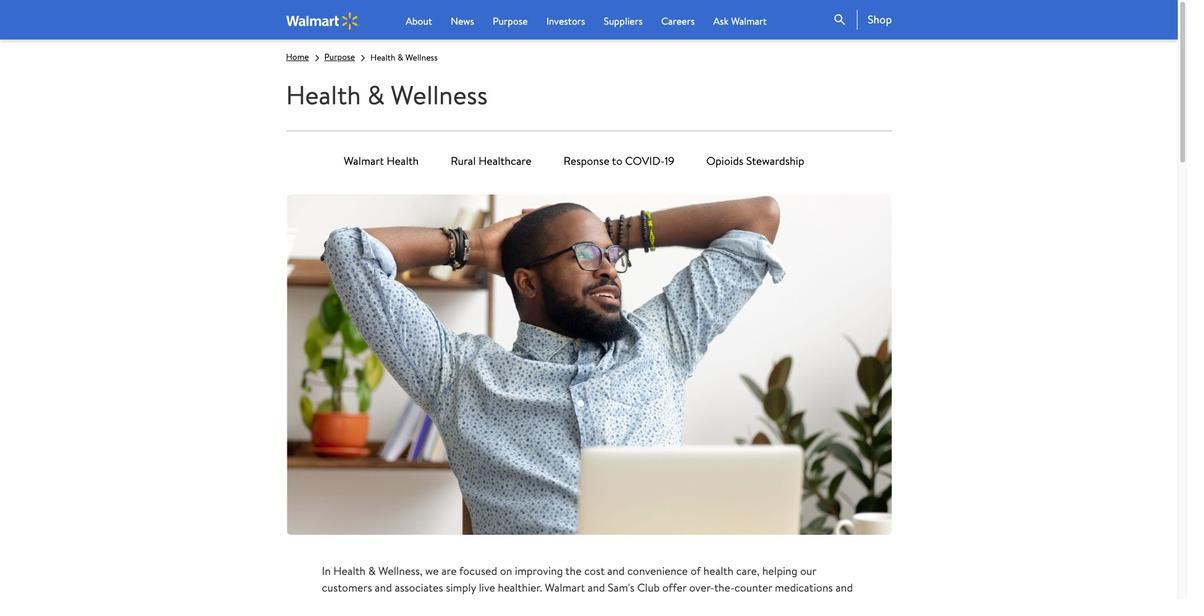 Task type: describe. For each thing, give the bounding box(es) containing it.
walmart health
[[344, 154, 419, 169]]

0 vertical spatial health & wellness
[[370, 51, 438, 64]]

response to covid-19 link
[[564, 147, 674, 176]]

suppliers
[[604, 14, 643, 28]]

focused
[[459, 564, 497, 579]]

convenience
[[627, 564, 688, 579]]

0 vertical spatial our
[[800, 564, 816, 579]]

walmart health link
[[344, 147, 419, 176]]

variety
[[330, 597, 363, 600]]

1 vertical spatial health & wellness
[[286, 77, 488, 113]]

home
[[286, 51, 309, 63]]

health left rural
[[387, 154, 419, 169]]

health
[[704, 564, 734, 579]]

purpose button
[[493, 14, 528, 28]]

stewardship
[[746, 154, 804, 169]]

care,
[[736, 564, 760, 579]]

ask walmart
[[713, 14, 767, 28]]

available
[[659, 597, 700, 600]]

home link
[[286, 51, 309, 63]]

news
[[451, 14, 474, 28]]

the
[[566, 564, 582, 579]]

counter
[[735, 581, 772, 596]]

in health & wellness, we are focused on improving the cost and convenience of health care, helping our customers and associates simply live healthier. walmart and sam's club offer over-the-counter medications and a variety of low-cost, healthy grocery foods, while our pharmacists are available to answer medication-relat
[[322, 564, 853, 600]]

purpose for purpose dropdown button
[[493, 14, 528, 28]]

offer
[[662, 581, 687, 596]]

1 vertical spatial wellness
[[391, 77, 488, 113]]

medications
[[775, 581, 833, 596]]

ask walmart link
[[713, 14, 767, 28]]

healthier.
[[498, 581, 542, 596]]

improving
[[515, 564, 563, 579]]

on
[[500, 564, 512, 579]]

careers
[[661, 14, 695, 28]]

live
[[479, 581, 495, 596]]

1 vertical spatial of
[[365, 597, 376, 600]]

shop
[[868, 12, 892, 27]]

covid-
[[625, 154, 665, 169]]

1 horizontal spatial of
[[691, 564, 701, 579]]

and up the low- at the left
[[375, 581, 392, 596]]

and down cost
[[588, 581, 605, 596]]

opioids
[[706, 154, 744, 169]]

rural healthcare link
[[451, 147, 532, 176]]

sam's
[[608, 581, 635, 596]]

grocery
[[463, 597, 500, 600]]

pharmacists
[[581, 597, 639, 600]]

in
[[322, 564, 331, 579]]

& inside in health & wellness, we are focused on improving the cost and convenience of health care, helping our customers and associates simply live healthier. walmart and sam's club offer over-the-counter medications and a variety of low-cost, healthy grocery foods, while our pharmacists are available to answer medication-relat
[[368, 564, 376, 579]]

and up sam's
[[607, 564, 625, 579]]

about
[[406, 14, 432, 28]]

low-
[[378, 597, 399, 600]]



Task type: locate. For each thing, give the bounding box(es) containing it.
0 vertical spatial purpose
[[493, 14, 528, 28]]

0 horizontal spatial our
[[563, 597, 579, 600]]

of up over-
[[691, 564, 701, 579]]

helping
[[762, 564, 798, 579]]

health right purpose link
[[370, 51, 395, 64]]

1 horizontal spatial walmart
[[545, 581, 585, 596]]

suppliers button
[[604, 14, 643, 28]]

0 vertical spatial are
[[442, 564, 457, 579]]

are
[[442, 564, 457, 579], [641, 597, 657, 600]]

health & wellness down about "dropdown button"
[[370, 51, 438, 64]]

cost,
[[399, 597, 422, 600]]

1 horizontal spatial purpose
[[493, 14, 528, 28]]

our
[[800, 564, 816, 579], [563, 597, 579, 600]]

1 vertical spatial our
[[563, 597, 579, 600]]

medication-
[[752, 597, 810, 600]]

health down purpose link
[[286, 77, 361, 113]]

purpose right news popup button
[[493, 14, 528, 28]]

over-
[[689, 581, 714, 596]]

2 vertical spatial walmart
[[545, 581, 585, 596]]

1 vertical spatial &
[[367, 77, 385, 113]]

0 vertical spatial walmart
[[731, 14, 767, 28]]

opioids stewardship link
[[706, 147, 804, 176]]

investors button
[[546, 14, 585, 28]]

cost
[[584, 564, 605, 579]]

of left the low- at the left
[[365, 597, 376, 600]]

to inside response to covid-19 link
[[612, 154, 623, 169]]

to
[[612, 154, 623, 169], [703, 597, 713, 600]]

0 horizontal spatial walmart
[[344, 154, 384, 169]]

&
[[398, 51, 403, 64], [367, 77, 385, 113], [368, 564, 376, 579]]

1 horizontal spatial to
[[703, 597, 713, 600]]

0 horizontal spatial to
[[612, 154, 623, 169]]

0 horizontal spatial purpose
[[324, 51, 355, 63]]

to down over-
[[703, 597, 713, 600]]

0 horizontal spatial of
[[365, 597, 376, 600]]

0 vertical spatial to
[[612, 154, 623, 169]]

health
[[370, 51, 395, 64], [286, 77, 361, 113], [387, 154, 419, 169], [333, 564, 366, 579]]

about button
[[406, 14, 432, 28]]

response to covid-19
[[564, 154, 674, 169]]

ask
[[713, 14, 729, 28]]

opioids stewardship
[[706, 154, 804, 169]]

1 vertical spatial walmart
[[344, 154, 384, 169]]

0 vertical spatial &
[[398, 51, 403, 64]]

walmart inside in health & wellness, we are focused on improving the cost and convenience of health care, helping our customers and associates simply live healthier. walmart and sam's club offer over-the-counter medications and a variety of low-cost, healthy grocery foods, while our pharmacists are available to answer medication-relat
[[545, 581, 585, 596]]

purpose
[[493, 14, 528, 28], [324, 51, 355, 63]]

health inside in health & wellness, we are focused on improving the cost and convenience of health care, helping our customers and associates simply live healthier. walmart and sam's club offer over-the-counter medications and a variety of low-cost, healthy grocery foods, while our pharmacists are available to answer medication-relat
[[333, 564, 366, 579]]

rural
[[451, 154, 476, 169]]

0 vertical spatial wellness
[[405, 51, 438, 64]]

2 vertical spatial &
[[368, 564, 376, 579]]

search
[[833, 12, 847, 27]]

0 vertical spatial of
[[691, 564, 701, 579]]

we
[[425, 564, 439, 579]]

the-
[[714, 581, 735, 596]]

rural healthcare
[[451, 154, 532, 169]]

2 horizontal spatial walmart
[[731, 14, 767, 28]]

wellness
[[405, 51, 438, 64], [391, 77, 488, 113]]

1 horizontal spatial are
[[641, 597, 657, 600]]

1 vertical spatial to
[[703, 597, 713, 600]]

and right 'medications'
[[836, 581, 853, 596]]

healthcare
[[479, 154, 532, 169]]

of
[[691, 564, 701, 579], [365, 597, 376, 600]]

investors
[[546, 14, 585, 28]]

and
[[607, 564, 625, 579], [375, 581, 392, 596], [588, 581, 605, 596], [836, 581, 853, 596]]

to inside in health & wellness, we are focused on improving the cost and convenience of health care, helping our customers and associates simply live healthier. walmart and sam's club offer over-the-counter medications and a variety of low-cost, healthy grocery foods, while our pharmacists are available to answer medication-relat
[[703, 597, 713, 600]]

news button
[[451, 14, 474, 28]]

home image
[[286, 12, 359, 29]]

our right while on the left of the page
[[563, 597, 579, 600]]

wellness,
[[378, 564, 423, 579]]

response
[[564, 154, 610, 169]]

while
[[535, 597, 560, 600]]

health & wellness down purpose link
[[286, 77, 488, 113]]

careers link
[[661, 14, 695, 28]]

purpose down home image
[[324, 51, 355, 63]]

to left covid-
[[612, 154, 623, 169]]

a man leans back in his chair away from his desk and laptop. his hands rest behind his head in a stretch. image
[[286, 195, 892, 536]]

1 vertical spatial purpose
[[324, 51, 355, 63]]

health up "customers"
[[333, 564, 366, 579]]

are right we
[[442, 564, 457, 579]]

healthy
[[425, 597, 460, 600]]

are down club
[[641, 597, 657, 600]]

19
[[665, 154, 674, 169]]

1 vertical spatial are
[[641, 597, 657, 600]]

answer
[[716, 597, 749, 600]]

our up 'medications'
[[800, 564, 816, 579]]

shop link
[[857, 10, 892, 30]]

foods,
[[503, 597, 532, 600]]

simply
[[446, 581, 476, 596]]

customers
[[322, 581, 372, 596]]

health & wellness
[[370, 51, 438, 64], [286, 77, 488, 113]]

purpose for purpose link
[[324, 51, 355, 63]]

associates
[[395, 581, 443, 596]]

walmart
[[731, 14, 767, 28], [344, 154, 384, 169], [545, 581, 585, 596]]

1 horizontal spatial our
[[800, 564, 816, 579]]

purpose link
[[324, 51, 355, 63]]

0 horizontal spatial are
[[442, 564, 457, 579]]

club
[[637, 581, 660, 596]]

a
[[322, 597, 327, 600]]



Task type: vqa. For each thing, say whether or not it's contained in the screenshot.
the needs. our
no



